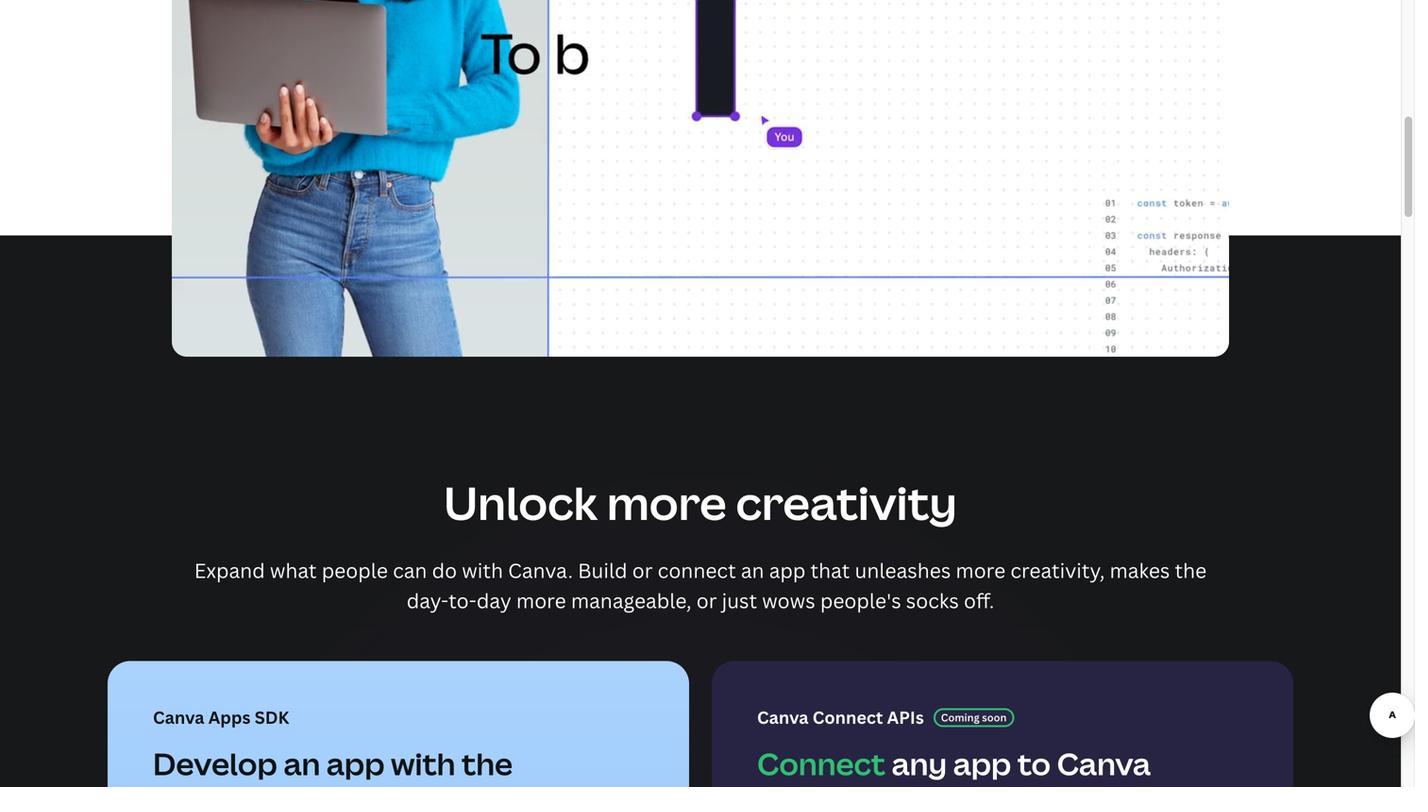 Task type: vqa. For each thing, say whether or not it's contained in the screenshot.
right more
yes



Task type: describe. For each thing, give the bounding box(es) containing it.
develop an app with the
[[153, 744, 513, 785]]

with inside expand what people can do with canva. build or connect an app that unleashes more creativity, makes the day-to-day more manageable, or just wows people's socks off.
[[462, 557, 503, 584]]

to
[[1018, 744, 1051, 785]]

socks
[[907, 587, 959, 614]]

0 horizontal spatial with
[[391, 744, 456, 785]]

any
[[892, 744, 947, 785]]

ease
[[828, 783, 898, 788]]

what
[[270, 557, 317, 584]]

app inside expand what people can do with canva. build or connect an app that unleashes more creativity, makes the day-to-day more manageable, or just wows people's socks off.
[[769, 557, 806, 584]]

soon
[[983, 711, 1007, 725]]

canva for coming soon
[[757, 706, 809, 729]]

expand
[[194, 557, 265, 584]]

coming soon
[[941, 711, 1007, 725]]

people
[[322, 557, 388, 584]]

1 vertical spatial connect
[[757, 744, 886, 785]]

creativity
[[736, 472, 958, 533]]

1 vertical spatial an
[[284, 744, 320, 785]]

canva apps sdk
[[153, 706, 289, 729]]

any app to canva with ease
[[757, 744, 1151, 788]]

creativity,
[[1011, 557, 1105, 584]]

app inside any app to canva with ease
[[954, 744, 1012, 785]]

do
[[432, 557, 457, 584]]

wows
[[762, 587, 816, 614]]

canva connect apis
[[757, 706, 924, 729]]

off.
[[964, 587, 995, 614]]



Task type: locate. For each thing, give the bounding box(es) containing it.
1 horizontal spatial or
[[697, 587, 717, 614]]

more down canva.
[[517, 587, 566, 614]]

0 horizontal spatial canva
[[153, 706, 205, 729]]

unlock more creativity
[[444, 472, 958, 533]]

connect left "apis"
[[813, 706, 883, 729]]

an
[[741, 557, 765, 584], [284, 744, 320, 785]]

day-
[[407, 587, 449, 614]]

can
[[393, 557, 427, 584]]

1 horizontal spatial more
[[607, 472, 727, 533]]

sdk
[[255, 706, 289, 729]]

app
[[769, 557, 806, 584], [327, 744, 385, 785], [954, 744, 1012, 785]]

an down sdk
[[284, 744, 320, 785]]

1 horizontal spatial app
[[769, 557, 806, 584]]

1 horizontal spatial with
[[462, 557, 503, 584]]

an up "just"
[[741, 557, 765, 584]]

build
[[578, 557, 628, 584]]

0 vertical spatial more
[[607, 472, 727, 533]]

or down connect
[[697, 587, 717, 614]]

canva
[[153, 706, 205, 729], [757, 706, 809, 729], [1057, 744, 1151, 785]]

0 vertical spatial the
[[1175, 557, 1207, 584]]

the inside expand what people can do with canva. build or connect an app that unleashes more creativity, makes the day-to-day more manageable, or just wows people's socks off.
[[1175, 557, 1207, 584]]

1 vertical spatial the
[[462, 744, 513, 785]]

expand what people can do with canva. build or connect an app that unleashes more creativity, makes the day-to-day more manageable, or just wows people's socks off.
[[194, 557, 1207, 614]]

to-
[[449, 587, 477, 614]]

canva inside any app to canva with ease
[[1057, 744, 1151, 785]]

apis
[[887, 706, 924, 729]]

more up connect
[[607, 472, 727, 533]]

with
[[462, 557, 503, 584], [391, 744, 456, 785], [757, 783, 822, 788]]

0 horizontal spatial more
[[517, 587, 566, 614]]

unlock
[[444, 472, 598, 533]]

canva for develop an app with the
[[153, 706, 205, 729]]

0 vertical spatial or
[[633, 557, 653, 584]]

0 vertical spatial an
[[741, 557, 765, 584]]

1 horizontal spatial canva
[[757, 706, 809, 729]]

more
[[607, 472, 727, 533], [956, 557, 1006, 584], [517, 587, 566, 614]]

0 horizontal spatial or
[[633, 557, 653, 584]]

0 vertical spatial connect
[[813, 706, 883, 729]]

people's
[[821, 587, 902, 614]]

day
[[477, 587, 512, 614]]

develop
[[153, 744, 277, 785]]

0 horizontal spatial app
[[327, 744, 385, 785]]

connect
[[813, 706, 883, 729], [757, 744, 886, 785]]

0 horizontal spatial an
[[284, 744, 320, 785]]

coming
[[941, 711, 980, 725]]

or up the manageable,
[[633, 557, 653, 584]]

that
[[811, 557, 850, 584]]

2 horizontal spatial app
[[954, 744, 1012, 785]]

1 horizontal spatial the
[[1175, 557, 1207, 584]]

2 horizontal spatial with
[[757, 783, 822, 788]]

more up off.
[[956, 557, 1006, 584]]

connect
[[658, 557, 736, 584]]

apps
[[209, 706, 251, 729]]

with inside any app to canva with ease
[[757, 783, 822, 788]]

or
[[633, 557, 653, 584], [697, 587, 717, 614]]

an inside expand what people can do with canva. build or connect an app that unleashes more creativity, makes the day-to-day more manageable, or just wows people's socks off.
[[741, 557, 765, 584]]

canva.
[[508, 557, 573, 584]]

makes
[[1110, 557, 1171, 584]]

1 horizontal spatial an
[[741, 557, 765, 584]]

unleashes
[[855, 557, 951, 584]]

just
[[722, 587, 758, 614]]

2 horizontal spatial canva
[[1057, 744, 1151, 785]]

1 vertical spatial more
[[956, 557, 1006, 584]]

1 vertical spatial or
[[697, 587, 717, 614]]

0 horizontal spatial the
[[462, 744, 513, 785]]

2 horizontal spatial more
[[956, 557, 1006, 584]]

2 vertical spatial more
[[517, 587, 566, 614]]

connect down canva connect apis
[[757, 744, 886, 785]]

the
[[1175, 557, 1207, 584], [462, 744, 513, 785]]

manageable,
[[571, 587, 692, 614]]



